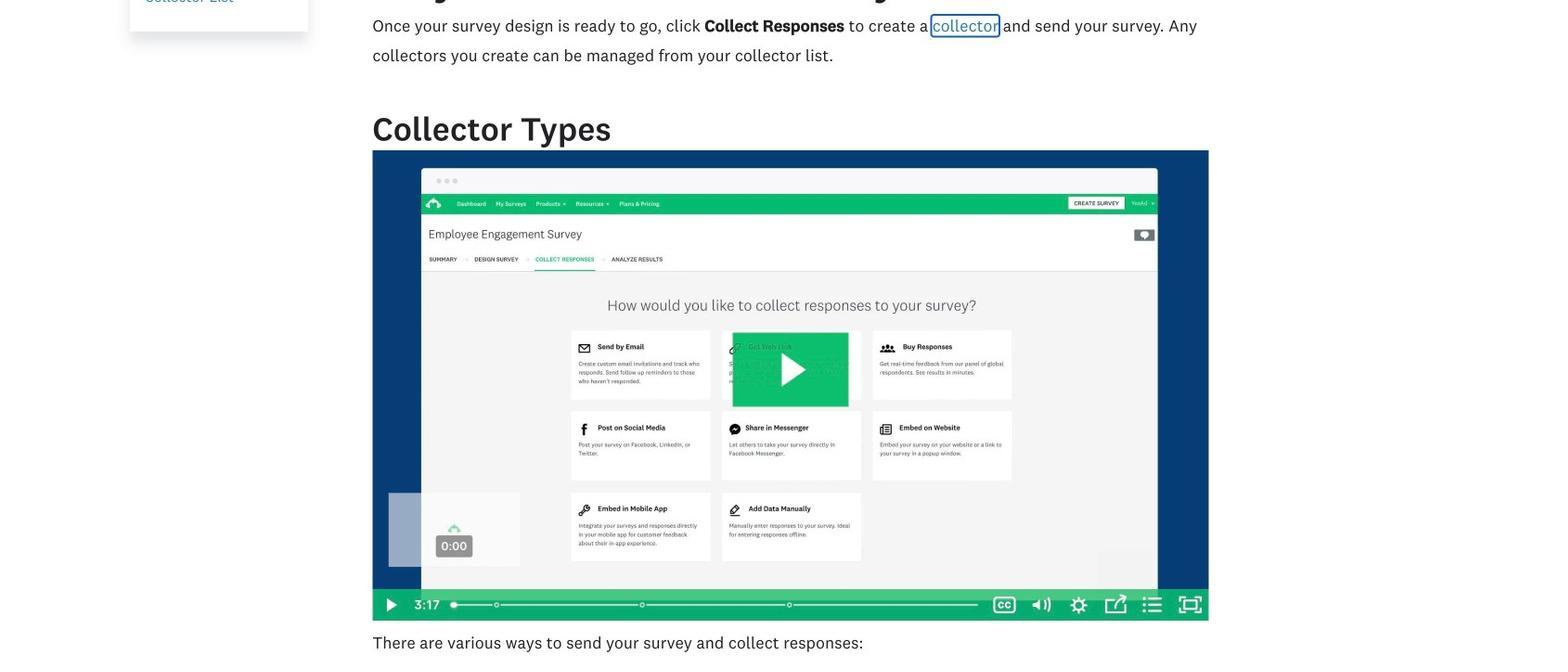 Task type: locate. For each thing, give the bounding box(es) containing it.
video element
[[373, 150, 1209, 621]]



Task type: vqa. For each thing, say whether or not it's contained in the screenshot.
Video element
yes



Task type: describe. For each thing, give the bounding box(es) containing it.
playbar slider
[[440, 590, 987, 621]]



